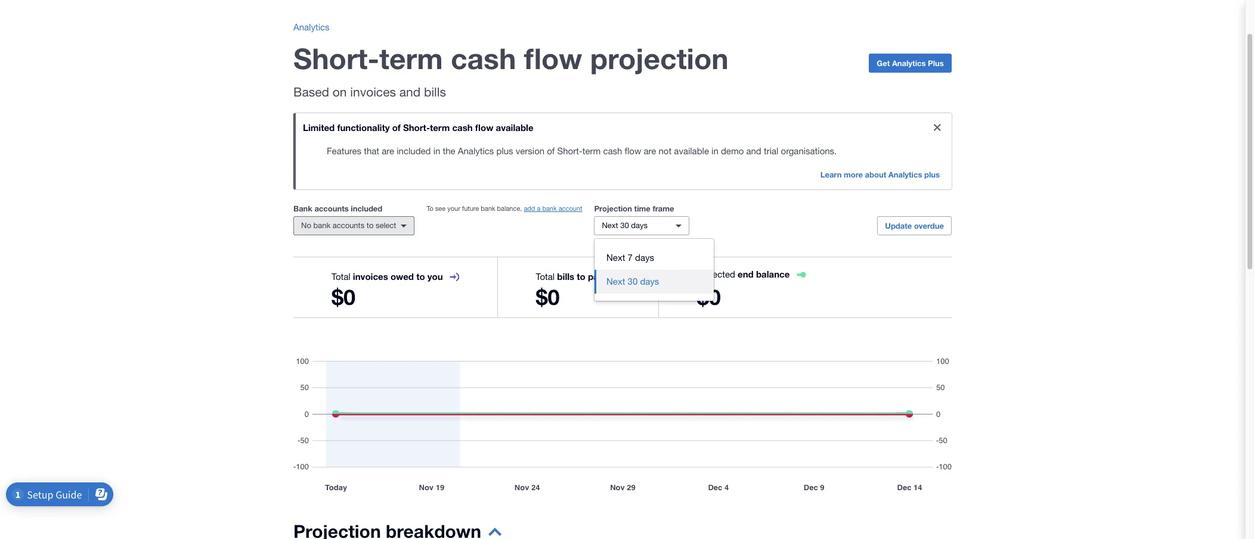 Task type: locate. For each thing, give the bounding box(es) containing it.
days
[[631, 221, 648, 230], [635, 253, 654, 263], [640, 277, 659, 287]]

version
[[516, 146, 545, 156]]

get analytics plus
[[877, 58, 944, 68]]

1 total from the left
[[332, 272, 351, 282]]

and
[[399, 85, 421, 99], [746, 146, 762, 156]]

plus left version
[[497, 146, 513, 156]]

1 horizontal spatial in
[[712, 146, 719, 156]]

next inside button
[[607, 253, 625, 263]]

on
[[333, 85, 347, 99]]

trial
[[764, 146, 779, 156]]

30
[[620, 221, 629, 230], [628, 277, 638, 287]]

1 vertical spatial days
[[635, 253, 654, 263]]

total inside 'total bills to pay $0'
[[536, 272, 555, 282]]

to
[[367, 221, 374, 230], [416, 271, 425, 282], [577, 271, 586, 282]]

total
[[332, 272, 351, 282], [536, 272, 555, 282]]

1 vertical spatial 30
[[628, 277, 638, 287]]

invoices left the owed
[[353, 271, 388, 282]]

30 inside button
[[628, 277, 638, 287]]

group
[[595, 239, 714, 301]]

bank right future
[[481, 205, 495, 212]]

0 vertical spatial term
[[379, 41, 443, 75]]

0 horizontal spatial flow
[[475, 122, 493, 133]]

30 inside popup button
[[620, 221, 629, 230]]

bills inside 'total bills to pay $0'
[[557, 271, 575, 282]]

to see your future bank balance, add a bank account
[[427, 205, 582, 212]]

1 horizontal spatial to
[[416, 271, 425, 282]]

owed
[[391, 271, 414, 282]]

0 horizontal spatial bank
[[313, 221, 331, 230]]

1 horizontal spatial total
[[536, 272, 555, 282]]

0 horizontal spatial included
[[351, 204, 382, 214]]

to inside 'total invoices owed to you $0'
[[416, 271, 425, 282]]

days inside button
[[640, 277, 659, 287]]

add a bank account link
[[524, 205, 582, 212]]

next 30 days
[[602, 221, 648, 230], [607, 277, 659, 287]]

1 vertical spatial next
[[607, 253, 625, 263]]

and inside "limited functionality of short-term cash flow available" status
[[746, 146, 762, 156]]

of right version
[[547, 146, 555, 156]]

learn more about analytics plus
[[821, 170, 940, 180]]

total inside 'total invoices owed to you $0'
[[332, 272, 351, 282]]

days down next 7 days button
[[640, 277, 659, 287]]

1 horizontal spatial included
[[397, 146, 431, 156]]

available up version
[[496, 122, 534, 133]]

days right 7
[[635, 253, 654, 263]]

7
[[628, 253, 633, 263]]

accounts
[[315, 204, 349, 214], [333, 221, 365, 230]]

based
[[293, 85, 329, 99]]

0 vertical spatial 30
[[620, 221, 629, 230]]

of
[[392, 122, 401, 133], [547, 146, 555, 156]]

to left you on the bottom left of the page
[[416, 271, 425, 282]]

0 vertical spatial days
[[631, 221, 648, 230]]

2 vertical spatial next
[[607, 277, 625, 287]]

are right that
[[382, 146, 394, 156]]

flow
[[524, 41, 582, 75], [475, 122, 493, 133], [625, 146, 641, 156]]

1 vertical spatial invoices
[[353, 271, 388, 282]]

total left pay
[[536, 272, 555, 282]]

0 horizontal spatial to
[[367, 221, 374, 230]]

end
[[738, 269, 754, 280]]

future
[[462, 205, 479, 212]]

2 horizontal spatial flow
[[625, 146, 641, 156]]

days for next 7 days button
[[635, 253, 654, 263]]

0 vertical spatial next 30 days
[[602, 221, 648, 230]]

$0 inside 'total bills to pay $0'
[[536, 285, 560, 310]]

0 vertical spatial short-
[[293, 41, 379, 75]]

to
[[427, 205, 434, 212]]

included down limited functionality of short-term cash flow available
[[397, 146, 431, 156]]

accounts up the no bank accounts to select
[[315, 204, 349, 214]]

1 vertical spatial included
[[351, 204, 382, 214]]

cash
[[451, 41, 516, 75], [452, 122, 473, 133], [603, 146, 622, 156]]

1 in from the left
[[433, 146, 440, 156]]

of right functionality
[[392, 122, 401, 133]]

1 horizontal spatial short-
[[403, 122, 430, 133]]

0 horizontal spatial plus
[[497, 146, 513, 156]]

next 7 days
[[607, 253, 654, 263]]

projection
[[594, 204, 632, 214]]

to inside no bank accounts to select popup button
[[367, 221, 374, 230]]

in left demo
[[712, 146, 719, 156]]

30 down 'next 7 days'
[[628, 277, 638, 287]]

2 vertical spatial flow
[[625, 146, 641, 156]]

projected end balance
[[697, 269, 790, 280]]

0 vertical spatial of
[[392, 122, 401, 133]]

next 30 days inside popup button
[[602, 221, 648, 230]]

next down projection
[[602, 221, 618, 230]]

plus
[[497, 146, 513, 156], [925, 170, 940, 180]]

1 horizontal spatial bills
[[557, 271, 575, 282]]

next inside popup button
[[602, 221, 618, 230]]

in left the
[[433, 146, 440, 156]]

next for next 30 days button
[[607, 277, 625, 287]]

analytics
[[293, 22, 330, 32], [892, 58, 926, 68], [458, 146, 494, 156], [889, 170, 922, 180]]

bank right a
[[542, 205, 557, 212]]

1 vertical spatial next 30 days
[[607, 277, 659, 287]]

and left trial
[[746, 146, 762, 156]]

0 vertical spatial bills
[[424, 85, 446, 99]]

days for next 30 days popup button
[[631, 221, 648, 230]]

included
[[397, 146, 431, 156], [351, 204, 382, 214]]

organisations.
[[781, 146, 837, 156]]

2 vertical spatial short-
[[557, 146, 583, 156]]

plus inside the learn more about analytics plus link
[[925, 170, 940, 180]]

1 horizontal spatial available
[[674, 146, 709, 156]]

1 vertical spatial and
[[746, 146, 762, 156]]

1 vertical spatial bills
[[557, 271, 575, 282]]

next 30 days down 'next 7 days'
[[607, 277, 659, 287]]

1 horizontal spatial plus
[[925, 170, 940, 180]]

2 $0 from the left
[[536, 285, 560, 310]]

2 horizontal spatial to
[[577, 271, 586, 282]]

bills up limited functionality of short-term cash flow available
[[424, 85, 446, 99]]

0 horizontal spatial bills
[[424, 85, 446, 99]]

2 vertical spatial term
[[583, 146, 601, 156]]

next 30 days for next 30 days popup button
[[602, 221, 648, 230]]

1 horizontal spatial $0
[[536, 285, 560, 310]]

invoices
[[350, 85, 396, 99], [353, 271, 388, 282]]

next left 7
[[607, 253, 625, 263]]

limited functionality of short-term cash flow available status
[[293, 113, 952, 190]]

0 horizontal spatial in
[[433, 146, 440, 156]]

30 for next 30 days popup button
[[620, 221, 629, 230]]

$0
[[332, 285, 356, 310], [536, 285, 560, 310], [697, 285, 721, 310]]

days inside popup button
[[631, 221, 648, 230]]

add
[[524, 205, 535, 212]]

are
[[382, 146, 394, 156], [644, 146, 656, 156]]

0 horizontal spatial $0
[[332, 285, 356, 310]]

1 vertical spatial of
[[547, 146, 555, 156]]

bills
[[424, 85, 446, 99], [557, 271, 575, 282]]

analytics inside button
[[892, 58, 926, 68]]

1 vertical spatial plus
[[925, 170, 940, 180]]

1 horizontal spatial are
[[644, 146, 656, 156]]

1 vertical spatial accounts
[[333, 221, 365, 230]]

invoices inside 'total invoices owed to you $0'
[[353, 271, 388, 282]]

bills left pay
[[557, 271, 575, 282]]

total for $0
[[536, 272, 555, 282]]

group containing next 7 days
[[595, 239, 714, 301]]

0 horizontal spatial short-
[[293, 41, 379, 75]]

1 vertical spatial available
[[674, 146, 709, 156]]

short- right functionality
[[403, 122, 430, 133]]

update overdue button
[[878, 217, 952, 236]]

total bills to pay $0
[[536, 271, 603, 310]]

0 vertical spatial plus
[[497, 146, 513, 156]]

0 vertical spatial cash
[[451, 41, 516, 75]]

bank right no
[[313, 221, 331, 230]]

30 down projection time frame
[[620, 221, 629, 230]]

invoices right 'on'
[[350, 85, 396, 99]]

1 horizontal spatial bank
[[481, 205, 495, 212]]

2 horizontal spatial $0
[[697, 285, 721, 310]]

in
[[433, 146, 440, 156], [712, 146, 719, 156]]

to left pay
[[577, 271, 586, 282]]

next
[[602, 221, 618, 230], [607, 253, 625, 263], [607, 277, 625, 287]]

0 horizontal spatial total
[[332, 272, 351, 282]]

1 horizontal spatial flow
[[524, 41, 582, 75]]

term
[[379, 41, 443, 75], [430, 122, 450, 133], [583, 146, 601, 156]]

to left select
[[367, 221, 374, 230]]

next right pay
[[607, 277, 625, 287]]

2 total from the left
[[536, 272, 555, 282]]

no bank accounts to select button
[[293, 217, 415, 236]]

days down the time
[[631, 221, 648, 230]]

2 vertical spatial days
[[640, 277, 659, 287]]

available
[[496, 122, 534, 133], [674, 146, 709, 156]]

close image
[[926, 116, 950, 140]]

0 horizontal spatial are
[[382, 146, 394, 156]]

days inside button
[[635, 253, 654, 263]]

0 vertical spatial flow
[[524, 41, 582, 75]]

features
[[327, 146, 362, 156]]

no
[[301, 221, 311, 230]]

0 vertical spatial and
[[399, 85, 421, 99]]

the
[[443, 146, 455, 156]]

0 vertical spatial included
[[397, 146, 431, 156]]

0 vertical spatial available
[[496, 122, 534, 133]]

accounts down bank accounts included
[[333, 221, 365, 230]]

total for you
[[332, 272, 351, 282]]

0 vertical spatial next
[[602, 221, 618, 230]]

bank
[[481, 205, 495, 212], [542, 205, 557, 212], [313, 221, 331, 230]]

plus
[[928, 58, 944, 68]]

short-
[[293, 41, 379, 75], [403, 122, 430, 133], [557, 146, 583, 156]]

3 $0 from the left
[[697, 285, 721, 310]]

1 $0 from the left
[[332, 285, 356, 310]]

next 30 days inside button
[[607, 277, 659, 287]]

and up limited functionality of short-term cash flow available
[[399, 85, 421, 99]]

0 horizontal spatial available
[[496, 122, 534, 133]]

are left not
[[644, 146, 656, 156]]

next 30 days down projection time frame
[[602, 221, 648, 230]]

list box
[[595, 239, 714, 301]]

1 vertical spatial flow
[[475, 122, 493, 133]]

next inside button
[[607, 277, 625, 287]]

learn
[[821, 170, 842, 180]]

next for next 30 days popup button
[[602, 221, 618, 230]]

learn more about analytics plus link
[[813, 166, 947, 185]]

available right not
[[674, 146, 709, 156]]

next 7 days button
[[595, 246, 714, 270]]

1 horizontal spatial and
[[746, 146, 762, 156]]

total down the no bank accounts to select
[[332, 272, 351, 282]]

plus down close icon
[[925, 170, 940, 180]]

see
[[435, 205, 446, 212]]

short- up 'on'
[[293, 41, 379, 75]]

included up no bank accounts to select popup button
[[351, 204, 382, 214]]

short- right version
[[557, 146, 583, 156]]



Task type: vqa. For each thing, say whether or not it's contained in the screenshot.
Plus
yes



Task type: describe. For each thing, give the bounding box(es) containing it.
accounts inside popup button
[[333, 221, 365, 230]]

no bank accounts to select
[[301, 221, 396, 230]]

next 30 days button
[[594, 217, 690, 236]]

2 are from the left
[[644, 146, 656, 156]]

balance
[[756, 269, 790, 280]]

bank inside popup button
[[313, 221, 331, 230]]

features that are included in the analytics plus version of short-term cash flow are not available in demo and trial organisations.
[[327, 146, 837, 156]]

demo
[[721, 146, 744, 156]]

your
[[447, 205, 460, 212]]

next 30 days button
[[595, 270, 714, 294]]

list box containing next 7 days
[[595, 239, 714, 301]]

projected
[[697, 270, 735, 280]]

select
[[376, 221, 396, 230]]

to for no bank accounts to select
[[367, 221, 374, 230]]

to inside 'total bills to pay $0'
[[577, 271, 586, 282]]

time
[[634, 204, 651, 214]]

more
[[844, 170, 863, 180]]

bank accounts included
[[293, 204, 382, 214]]

2 horizontal spatial bank
[[542, 205, 557, 212]]

overdue
[[914, 221, 944, 231]]

frame
[[653, 204, 674, 214]]

you
[[428, 271, 443, 282]]

balance,
[[497, 205, 522, 212]]

next for next 7 days button
[[607, 253, 625, 263]]

30 for next 30 days button
[[628, 277, 638, 287]]

0 horizontal spatial and
[[399, 85, 421, 99]]

$0 inside 'total invoices owed to you $0'
[[332, 285, 356, 310]]

1 vertical spatial term
[[430, 122, 450, 133]]

1 horizontal spatial of
[[547, 146, 555, 156]]

2 vertical spatial cash
[[603, 146, 622, 156]]

total invoices owed to you $0
[[332, 271, 443, 310]]

update overdue
[[885, 221, 944, 231]]

not
[[659, 146, 672, 156]]

get
[[877, 58, 890, 68]]

0 vertical spatial invoices
[[350, 85, 396, 99]]

1 are from the left
[[382, 146, 394, 156]]

to for total invoices owed to you $0
[[416, 271, 425, 282]]

1 vertical spatial short-
[[403, 122, 430, 133]]

analytics link
[[293, 22, 330, 32]]

bank
[[293, 204, 312, 214]]

2 in from the left
[[712, 146, 719, 156]]

account
[[559, 205, 582, 212]]

update
[[885, 221, 912, 231]]

0 horizontal spatial of
[[392, 122, 401, 133]]

get analytics plus button
[[869, 54, 952, 73]]

2 horizontal spatial short-
[[557, 146, 583, 156]]

pay
[[588, 271, 603, 282]]

next 30 days for next 30 days button
[[607, 277, 659, 287]]

based on invoices and bills
[[293, 85, 446, 99]]

limited
[[303, 122, 335, 133]]

projection
[[590, 41, 729, 75]]

1 vertical spatial cash
[[452, 122, 473, 133]]

about
[[865, 170, 886, 180]]

short-term cash flow projection
[[293, 41, 729, 75]]

days for next 30 days button
[[640, 277, 659, 287]]

limited functionality of short-term cash flow available
[[303, 122, 534, 133]]

functionality
[[337, 122, 390, 133]]

a
[[537, 205, 541, 212]]

projection time frame
[[594, 204, 674, 214]]

included inside "limited functionality of short-term cash flow available" status
[[397, 146, 431, 156]]

that
[[364, 146, 379, 156]]

0 vertical spatial accounts
[[315, 204, 349, 214]]



